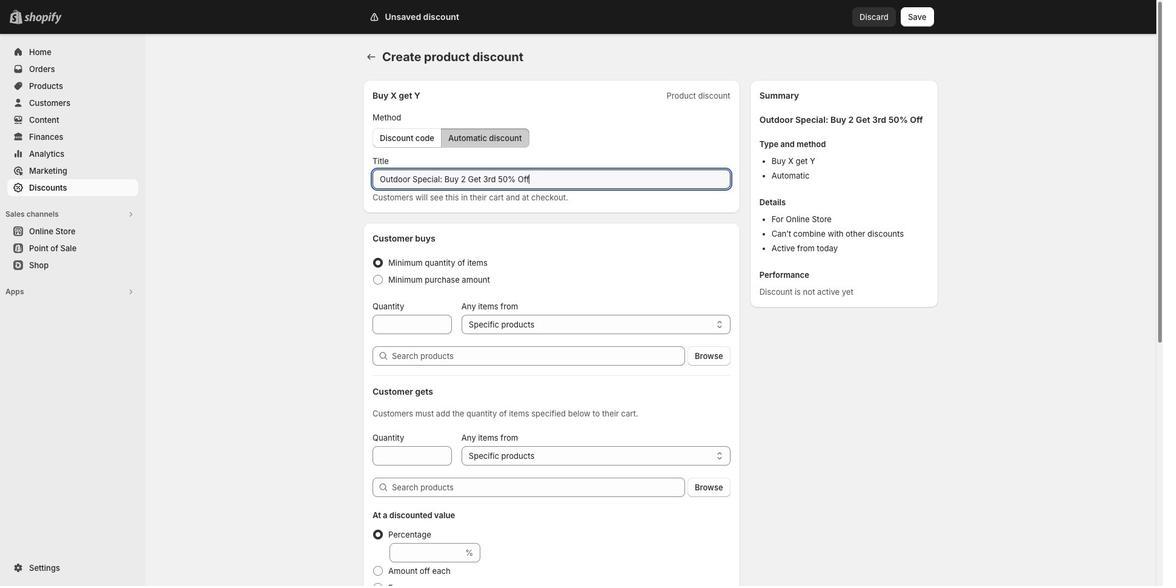 Task type: vqa. For each thing, say whether or not it's contained in the screenshot.
the Search products TEXT FIELD
yes



Task type: describe. For each thing, give the bounding box(es) containing it.
Search products text field
[[392, 347, 686, 366]]



Task type: locate. For each thing, give the bounding box(es) containing it.
Search products text field
[[392, 478, 686, 498]]

None text field
[[373, 315, 452, 335], [373, 447, 452, 466], [373, 315, 452, 335], [373, 447, 452, 466]]

None text field
[[373, 170, 731, 189], [390, 544, 463, 563], [373, 170, 731, 189], [390, 544, 463, 563]]

shopify image
[[24, 12, 62, 24]]



